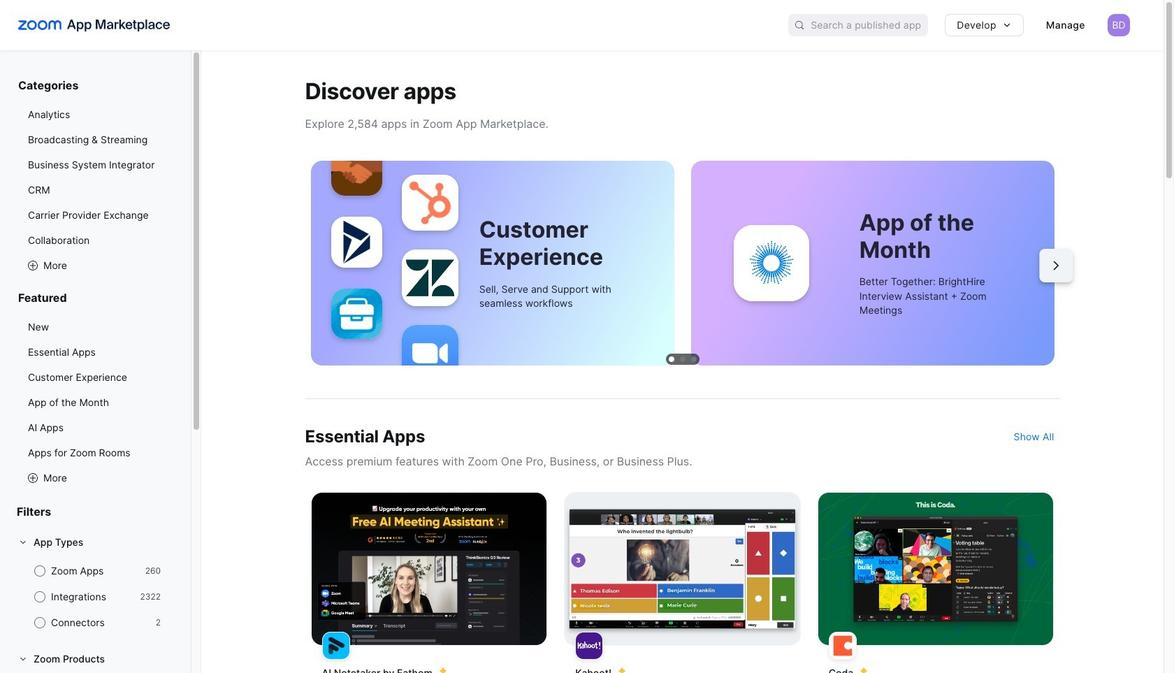 Task type: vqa. For each thing, say whether or not it's contained in the screenshot.
right Requirements
no



Task type: describe. For each thing, give the bounding box(es) containing it.
Search text field
[[811, 15, 929, 35]]

current user is barb dwyer element
[[1108, 14, 1131, 36]]



Task type: locate. For each thing, give the bounding box(es) containing it.
banner
[[0, 0, 1164, 50]]

search a published app element
[[789, 14, 929, 36]]



